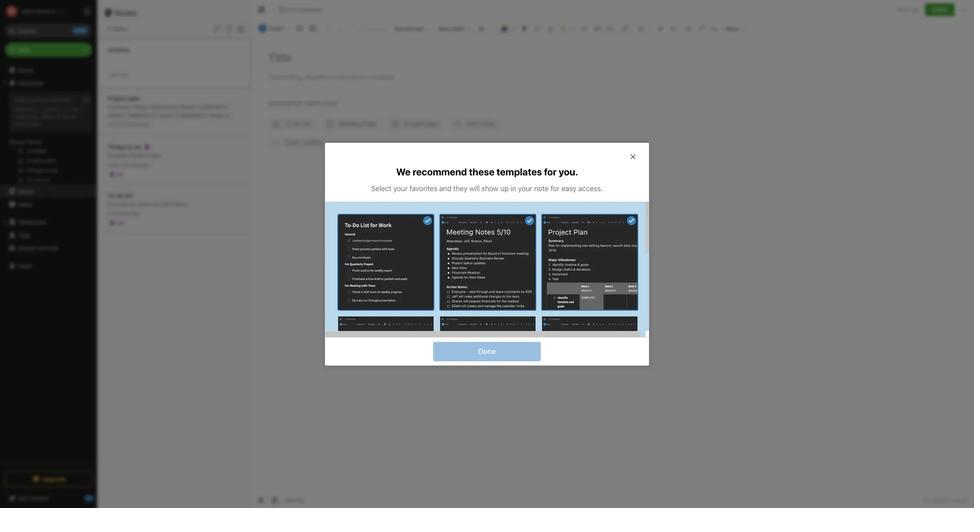 Task type: locate. For each thing, give the bounding box(es) containing it.
shortcuts button
[[0, 76, 97, 89]]

do
[[134, 143, 141, 150], [117, 192, 123, 199]]

do down the list
[[129, 200, 136, 207]]

soon
[[138, 200, 150, 207]]

your for first
[[26, 97, 37, 103]]

few down summary
[[112, 121, 120, 127]]

week down summary
[[108, 112, 122, 119]]

project left idea
[[129, 152, 148, 159]]

new button
[[5, 42, 92, 57]]

do left the list
[[117, 192, 123, 199]]

ago up 'legend'
[[141, 121, 149, 127]]

ago down the 'soon'
[[132, 211, 140, 217]]

the inside group
[[28, 106, 36, 112]]

1 vertical spatial 3
[[108, 129, 111, 136]]

add a reminder image
[[256, 496, 266, 505]]

2 vertical spatial minutes
[[112, 211, 130, 217]]

2
[[124, 112, 127, 119], [219, 120, 223, 127]]

to up "present project idea"
[[127, 143, 133, 150]]

notes
[[114, 8, 137, 17], [28, 139, 42, 145], [18, 188, 33, 195]]

add your first shortcut
[[15, 97, 71, 103]]

a few minutes ago down "present project idea"
[[108, 162, 149, 168]]

1 vertical spatial project
[[129, 152, 148, 159]]

a right on
[[64, 106, 66, 112]]

note preview image
[[338, 215, 434, 310], [440, 215, 536, 310], [542, 215, 637, 310], [338, 317, 434, 412], [440, 317, 536, 412], [542, 317, 637, 412]]

few down present
[[112, 162, 120, 168]]

mm/dd/yy
[[200, 103, 228, 110], [129, 112, 157, 119], [179, 112, 208, 119], [108, 120, 136, 127], [158, 120, 187, 127]]

superscript image
[[696, 23, 707, 34]]

to down note,
[[71, 113, 76, 120]]

minutes up 0/3
[[112, 211, 130, 217]]

1 horizontal spatial do
[[129, 200, 136, 207]]

1 horizontal spatial 3
[[174, 112, 178, 119]]

on
[[56, 106, 62, 112]]

tasks
[[18, 201, 33, 208]]

0 vertical spatial a few minutes ago
[[108, 121, 149, 127]]

close image
[[628, 152, 638, 162]]

notes inside note list element
[[114, 8, 137, 17]]

1 vertical spatial do
[[117, 192, 123, 199]]

2 vertical spatial notes
[[18, 188, 33, 195]]

your
[[26, 97, 37, 103], [393, 184, 408, 193], [518, 184, 532, 193]]

to inside note list element
[[127, 143, 133, 150]]

1 vertical spatial 4
[[225, 112, 229, 119]]

0 vertical spatial now
[[119, 71, 128, 77]]

1 horizontal spatial project
[[129, 152, 148, 159]]

your right in
[[518, 184, 532, 193]]

templates
[[497, 166, 542, 177]]

a
[[64, 106, 66, 112], [108, 121, 110, 127], [108, 162, 110, 168]]

0 vertical spatial few
[[112, 121, 120, 127]]

note,
[[68, 106, 80, 112]]

1 vertical spatial now
[[116, 200, 127, 207]]

up
[[500, 184, 509, 193]]

do up "present project idea"
[[134, 143, 141, 150]]

expand note image
[[257, 5, 267, 15]]

notebook,
[[15, 113, 39, 120]]

idea
[[149, 152, 160, 159]]

2 up track...
[[219, 120, 223, 127]]

notes right recent
[[28, 139, 42, 145]]

a few minutes ago
[[108, 121, 149, 127], [108, 162, 149, 168]]

0 horizontal spatial project
[[108, 95, 127, 102]]

ago
[[141, 121, 149, 127], [141, 162, 149, 168], [132, 211, 140, 217]]

1 do from the left
[[108, 200, 115, 207]]

a down summary
[[108, 121, 110, 127]]

few
[[112, 121, 120, 127], [112, 162, 120, 168]]

icon on a note, notebook, stack or tag to add it here.
[[15, 106, 80, 127]]

for right note
[[551, 184, 560, 193]]

font size image
[[475, 23, 495, 34]]

present project idea
[[108, 152, 160, 159]]

now for do
[[116, 200, 127, 207]]

3 down milestones at the top of page
[[174, 112, 178, 119]]

do
[[108, 200, 115, 207], [129, 200, 136, 207]]

1 vertical spatial to
[[127, 143, 133, 150]]

0 horizontal spatial 3
[[108, 129, 111, 136]]

2 vertical spatial a
[[108, 162, 110, 168]]

in
[[511, 184, 516, 193]]

0 horizontal spatial 1
[[196, 103, 198, 110]]

shortcuts
[[18, 79, 44, 86]]

now
[[119, 71, 128, 77], [116, 200, 127, 207]]

1 horizontal spatial the
[[162, 200, 170, 207]]

0 horizontal spatial do
[[108, 200, 115, 207]]

1 vertical spatial notes
[[28, 139, 42, 145]]

stack
[[41, 113, 54, 120]]

0 vertical spatial ago
[[141, 121, 149, 127]]

italic image
[[531, 23, 543, 34]]

0 vertical spatial to
[[71, 113, 76, 120]]

a few minutes ago up 'legend'
[[108, 121, 149, 127]]

home
[[18, 67, 33, 73]]

mm/dd/yy down summary
[[108, 120, 136, 127]]

the
[[28, 106, 36, 112], [162, 200, 170, 207]]

...
[[37, 106, 43, 112]]

a down present
[[108, 162, 110, 168]]

0 vertical spatial a
[[64, 106, 66, 112]]

0 horizontal spatial the
[[28, 106, 36, 112]]

summary
[[108, 103, 132, 110]]

None search field
[[11, 23, 87, 38]]

underline image
[[544, 23, 556, 34]]

ago down "present project idea"
[[141, 162, 149, 168]]

first notebook
[[286, 6, 322, 13]]

2 vertical spatial 4
[[126, 129, 130, 136]]

recent
[[9, 139, 26, 145]]

2 horizontal spatial 4
[[225, 112, 229, 119]]

minutes
[[121, 121, 139, 127], [121, 162, 139, 168], [112, 211, 130, 217]]

tag
[[62, 113, 70, 120]]

now down to-do list
[[116, 200, 127, 207]]

recent notes
[[9, 139, 42, 145]]

0 vertical spatial project
[[108, 95, 127, 102]]

project
[[108, 95, 127, 102], [129, 152, 148, 159]]

now right just
[[119, 71, 128, 77]]

0 horizontal spatial 2
[[124, 112, 127, 119]]

5
[[153, 120, 157, 127]]

your up click the ...
[[26, 97, 37, 103]]

1 a few minutes ago from the top
[[108, 121, 149, 127]]

project up summary
[[108, 95, 127, 102]]

only
[[897, 6, 908, 13]]

1 vertical spatial for
[[551, 184, 560, 193]]

0 vertical spatial 4
[[107, 25, 110, 32]]

to-
[[108, 192, 117, 199]]

now for just
[[119, 71, 128, 77]]

click
[[15, 106, 27, 112]]

home link
[[0, 64, 97, 76]]

1 horizontal spatial to
[[127, 143, 133, 150]]

1 vertical spatial minutes
[[121, 162, 139, 168]]

note list element
[[97, 0, 251, 508]]

minutes up 'legend'
[[121, 121, 139, 127]]

do down to- at the top left of the page
[[108, 200, 115, 207]]

task
[[188, 120, 200, 127], [206, 120, 218, 127], [224, 120, 236, 127], [113, 129, 125, 136]]

0 vertical spatial the
[[28, 106, 36, 112]]

the left ...
[[28, 106, 36, 112]]

major
[[134, 103, 149, 110]]

1 vertical spatial 1
[[202, 120, 204, 127]]

the right for
[[162, 200, 170, 207]]

for left you.
[[544, 166, 557, 177]]

show
[[481, 184, 499, 193]]

list
[[125, 192, 133, 199]]

notes up notes
[[114, 8, 137, 17]]

3 up things at the left top
[[108, 129, 111, 136]]

1 up "on" in the top left of the page
[[196, 103, 198, 110]]

1 vertical spatial a few minutes ago
[[108, 162, 149, 168]]

week down milestones at the top of page
[[158, 112, 173, 119]]

milestones
[[150, 103, 178, 110]]

font color image
[[498, 23, 518, 34]]

your for favorites
[[393, 184, 408, 193]]

your down the we
[[393, 184, 408, 193]]

group
[[0, 89, 97, 188]]

week right milestones at the top of page
[[180, 103, 194, 110]]

we recommend these templates for you.
[[396, 166, 578, 177]]

settings image
[[83, 6, 92, 16]]

1 horizontal spatial 1
[[202, 120, 204, 127]]

0 vertical spatial 3
[[174, 112, 178, 119]]

6 minutes ago
[[108, 211, 140, 217]]

minutes down "present project idea"
[[121, 162, 139, 168]]

share
[[932, 6, 948, 13]]

0 horizontal spatial do
[[117, 192, 123, 199]]

1 vertical spatial the
[[162, 200, 170, 207]]

notes
[[112, 25, 126, 32]]

icon
[[44, 106, 55, 112]]

1 horizontal spatial your
[[393, 184, 408, 193]]

notebooks
[[18, 219, 47, 226]]

0 vertical spatial 1
[[196, 103, 198, 110]]

untitled
[[108, 46, 129, 53]]

0 horizontal spatial to
[[71, 113, 76, 120]]

notes inside group
[[28, 139, 42, 145]]

notes inside the notes link
[[18, 188, 33, 195]]

3
[[174, 112, 178, 119], [108, 129, 111, 136]]

started
[[165, 129, 190, 136]]

0 vertical spatial notes
[[114, 8, 137, 17]]

1 horizontal spatial 2
[[219, 120, 223, 127]]

tree
[[0, 64, 97, 464]]

task image
[[294, 23, 305, 34]]

notes up tasks
[[18, 188, 33, 195]]

to
[[71, 113, 76, 120], [127, 143, 133, 150]]

a inside icon on a note, notebook, stack or tag to add it here.
[[64, 106, 66, 112]]

1 up track...
[[202, 120, 204, 127]]

trash
[[18, 262, 32, 269]]

1 few from the top
[[112, 121, 120, 127]]

tree containing home
[[0, 64, 97, 464]]

mm/dd/yy up the started
[[158, 120, 187, 127]]

1 horizontal spatial do
[[134, 143, 141, 150]]

notebooks link
[[0, 216, 97, 229]]

expand notebooks image
[[2, 219, 8, 225]]

2 down summary
[[124, 112, 127, 119]]

0 horizontal spatial your
[[26, 97, 37, 103]]

Note Editor text field
[[251, 39, 974, 492]]

for
[[152, 200, 160, 207]]

week
[[180, 103, 194, 110], [108, 112, 122, 119], [158, 112, 173, 119], [209, 112, 224, 119], [137, 120, 152, 127]]

all
[[923, 497, 930, 504]]

1 vertical spatial few
[[112, 162, 120, 168]]

1 vertical spatial 2
[[219, 120, 223, 127]]

1 vertical spatial a
[[108, 121, 110, 127]]



Task type: vqa. For each thing, say whether or not it's contained in the screenshot.
THE SECURITY associated with Security Summary
no



Task type: describe. For each thing, give the bounding box(es) containing it.
0 vertical spatial do
[[134, 143, 141, 150]]

0 vertical spatial for
[[544, 166, 557, 177]]

insert link image
[[620, 23, 631, 34]]

bulleted list image
[[579, 23, 590, 34]]

select
[[371, 184, 391, 193]]

not
[[152, 129, 164, 136]]

or
[[55, 113, 60, 120]]

4 notes
[[107, 25, 126, 32]]

tasks button
[[0, 198, 97, 211]]

2 few from the top
[[112, 162, 120, 168]]

favorites
[[410, 184, 437, 193]]

the inside note list element
[[162, 200, 170, 207]]

saved
[[953, 497, 968, 504]]

mm/dd/yy up track...
[[200, 103, 228, 110]]

just now
[[108, 71, 128, 77]]

2 horizontal spatial your
[[518, 184, 532, 193]]

do now do soon for the future
[[108, 200, 188, 207]]

calendar event image
[[307, 23, 318, 34]]

new
[[18, 46, 29, 53]]

shared with me
[[18, 245, 58, 251]]

numbered list image
[[592, 23, 603, 34]]

we
[[396, 166, 411, 177]]

more image
[[723, 23, 748, 34]]

trash link
[[0, 259, 97, 272]]

bold image
[[519, 23, 530, 34]]

first
[[39, 97, 49, 103]]

1 horizontal spatial 4
[[126, 129, 130, 136]]

alignment image
[[634, 23, 654, 34]]

heading level image
[[392, 23, 434, 34]]

done button
[[433, 342, 541, 361]]

only you
[[897, 6, 919, 13]]

notes link
[[0, 185, 97, 198]]

highlight image
[[557, 23, 576, 34]]

strikethrough image
[[683, 23, 694, 34]]

just
[[108, 71, 117, 77]]

here.
[[30, 120, 42, 127]]

week up track...
[[209, 112, 224, 119]]

mm/dd/yy up "on" in the top left of the page
[[179, 112, 208, 119]]

shared with me link
[[0, 241, 97, 254]]

track...
[[202, 129, 225, 136]]

shared
[[18, 245, 36, 251]]

first notebook button
[[276, 4, 325, 15]]

0/1
[[116, 171, 123, 177]]

recommend
[[413, 166, 467, 177]]

mm/dd/yy down major
[[129, 112, 157, 119]]

easy
[[561, 184, 576, 193]]

will
[[469, 184, 480, 193]]

first
[[286, 6, 297, 13]]

0/3
[[116, 220, 124, 226]]

1 vertical spatial ago
[[141, 162, 149, 168]]

done
[[478, 347, 496, 356]]

summary major milestones week 1 mm/dd/yy week 2 mm/dd/yy week 3 mm/dd/yy week 4 mm/dd/yy week 5 mm/dd/yy task 1 task 2 task 3 task 4 legend not started on track...
[[108, 103, 236, 136]]

add
[[15, 120, 24, 127]]

subscript image
[[709, 23, 720, 34]]

and
[[439, 184, 451, 193]]

outdent image
[[668, 23, 679, 34]]

tags button
[[0, 229, 97, 241]]

to-do list
[[108, 192, 133, 199]]

checklist image
[[605, 23, 616, 34]]

add tag image
[[270, 496, 280, 505]]

all changes saved
[[923, 497, 968, 504]]

2 do from the left
[[129, 200, 136, 207]]

legend
[[131, 129, 151, 136]]

insert image
[[256, 23, 293, 34]]

2 a few minutes ago from the top
[[108, 162, 149, 168]]

they
[[453, 184, 467, 193]]

share button
[[925, 3, 955, 16]]

you
[[910, 6, 919, 13]]

upgrade button
[[5, 471, 92, 487]]

on
[[192, 129, 200, 136]]

add
[[15, 97, 25, 103]]

tags
[[18, 232, 31, 238]]

plan
[[128, 95, 140, 102]]

changes
[[931, 497, 952, 504]]

upgrade
[[42, 476, 66, 483]]

me
[[50, 245, 58, 251]]

font family image
[[436, 23, 473, 34]]

week up 'legend'
[[137, 120, 152, 127]]

present
[[108, 152, 128, 159]]

it
[[25, 120, 28, 127]]

0 horizontal spatial 4
[[107, 25, 110, 32]]

future
[[172, 200, 188, 207]]

with
[[38, 245, 49, 251]]

click the ...
[[15, 106, 43, 112]]

access.
[[578, 184, 603, 193]]

6
[[108, 211, 111, 217]]

select your favorites and they will show up in your note for easy access.
[[371, 184, 603, 193]]

group containing add your first shortcut
[[0, 89, 97, 188]]

these
[[469, 166, 494, 177]]

0 vertical spatial minutes
[[121, 121, 139, 127]]

to inside icon on a note, notebook, stack or tag to add it here.
[[71, 113, 76, 120]]

0 vertical spatial 2
[[124, 112, 127, 119]]

things
[[108, 143, 126, 150]]

notebook
[[298, 6, 322, 13]]

shortcut
[[50, 97, 71, 103]]

Search text field
[[11, 23, 87, 38]]

you.
[[559, 166, 578, 177]]

2 vertical spatial ago
[[132, 211, 140, 217]]

indent image
[[655, 23, 666, 34]]

things to do
[[108, 143, 141, 150]]

note window element
[[251, 0, 974, 508]]

project plan
[[108, 95, 140, 102]]



